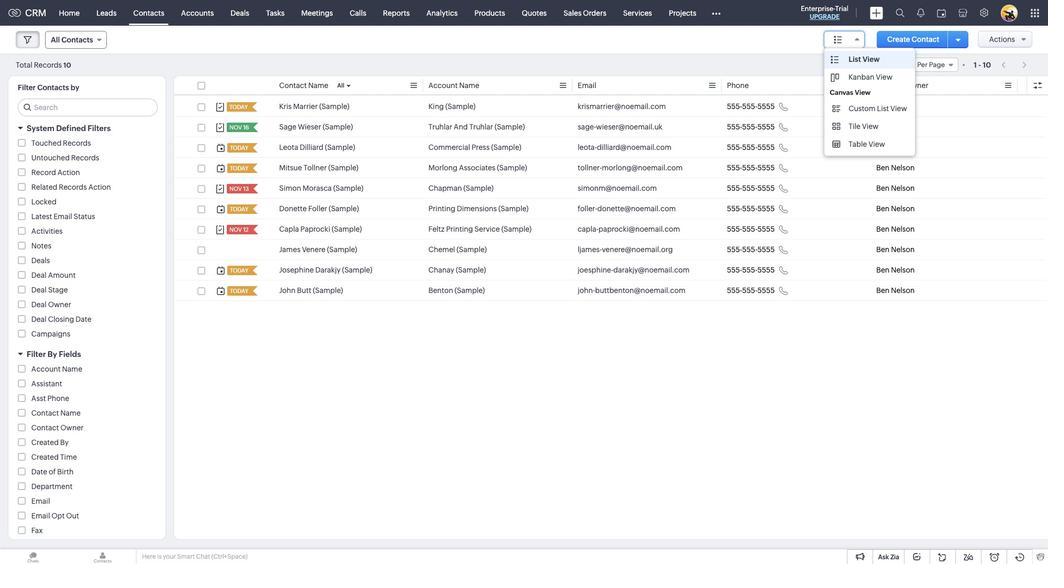Task type: locate. For each thing, give the bounding box(es) containing it.
capla paprocki (sample)
[[279, 225, 362, 233]]

10 nelson from the top
[[892, 286, 915, 295]]

benton
[[429, 286, 454, 295]]

0 vertical spatial by
[[48, 350, 57, 359]]

10 inside total records 10
[[63, 61, 71, 69]]

truhlar left and on the left
[[429, 123, 453, 131]]

1 horizontal spatial account
[[429, 81, 458, 90]]

today
[[230, 104, 248, 110], [230, 145, 249, 151], [230, 165, 249, 171], [230, 206, 249, 212], [230, 267, 249, 274], [230, 288, 249, 294]]

today link left john at the left bottom of the page
[[228, 286, 250, 296]]

9 ben from the top
[[877, 266, 890, 274]]

2 horizontal spatial 10
[[984, 61, 992, 69]]

upgrade
[[810, 13, 840, 20]]

account
[[429, 81, 458, 90], [31, 365, 61, 373]]

by up time
[[60, 438, 69, 447]]

1 vertical spatial nov
[[230, 186, 242, 192]]

contacts right leads link
[[133, 9, 165, 17]]

view inside option
[[863, 55, 880, 63]]

size image inside custom list view option
[[833, 104, 841, 113]]

7 nelson from the top
[[892, 225, 915, 233]]

size image left list view
[[831, 55, 840, 64]]

kanban view
[[849, 73, 893, 81]]

by inside filter by fields dropdown button
[[48, 350, 57, 359]]

nelson for paprocki@noemail.com
[[892, 225, 915, 233]]

filter
[[18, 83, 36, 92], [27, 350, 46, 359]]

view inside 'option'
[[863, 122, 879, 131]]

0 horizontal spatial phone
[[47, 394, 69, 403]]

1 vertical spatial action
[[88, 183, 111, 191]]

1 deal from the top
[[31, 271, 47, 279]]

deal for deal amount
[[31, 271, 47, 279]]

josephine darakjy (sample) link
[[279, 265, 373, 275]]

4 5555 from the top
[[758, 164, 775, 172]]

5 ben from the top
[[877, 184, 890, 192]]

today for josephine darakjy (sample)
[[230, 267, 249, 274]]

by for filter
[[48, 350, 57, 359]]

buttbenton@noemail.com
[[596, 286, 686, 295]]

press
[[472, 143, 490, 151]]

0 horizontal spatial truhlar
[[429, 123, 453, 131]]

opt
[[52, 512, 65, 520]]

contact down asst phone
[[31, 409, 59, 417]]

1 nov from the top
[[230, 124, 242, 131]]

5555 for donette@noemail.com
[[758, 204, 775, 213]]

5 555-555-5555 from the top
[[728, 184, 775, 192]]

1 horizontal spatial by
[[60, 438, 69, 447]]

1 horizontal spatial 10
[[882, 61, 889, 69]]

1 vertical spatial account name
[[31, 365, 82, 373]]

3 nelson from the top
[[892, 143, 915, 151]]

total
[[16, 61, 32, 69]]

1 vertical spatial list
[[878, 104, 890, 113]]

today down 'nov 12'
[[230, 267, 249, 274]]

1 vertical spatial size image
[[831, 55, 840, 64]]

birth
[[57, 468, 74, 476]]

(sample) inside "link"
[[332, 225, 362, 233]]

0 horizontal spatial list
[[849, 55, 862, 63]]

search image
[[896, 8, 905, 17]]

2 ben from the top
[[877, 123, 890, 131]]

contact inside button
[[912, 35, 940, 44]]

deal for deal owner
[[31, 300, 47, 309]]

9 555-555-5555 from the top
[[728, 266, 775, 274]]

4 deal from the top
[[31, 315, 47, 323]]

owner down 10 records per page field
[[906, 81, 929, 90]]

today for kris marrier (sample)
[[230, 104, 248, 110]]

1 horizontal spatial all
[[337, 82, 345, 89]]

created up created time
[[31, 438, 59, 447]]

(sample) down chemel (sample) link
[[456, 266, 486, 274]]

today for leota dilliard (sample)
[[230, 145, 249, 151]]

calendar image
[[938, 9, 947, 17]]

0 vertical spatial nov
[[230, 124, 242, 131]]

10 555-555-5555 from the top
[[728, 286, 775, 295]]

ask
[[879, 554, 890, 561]]

contacts left by
[[37, 83, 69, 92]]

filter inside dropdown button
[[27, 350, 46, 359]]

today up nov 16 link
[[230, 104, 248, 110]]

3 nov from the top
[[230, 226, 242, 233]]

owner up closing
[[48, 300, 71, 309]]

(sample) up commercial press (sample) link
[[495, 123, 525, 131]]

today link for mitsue
[[228, 164, 250, 173]]

-
[[979, 61, 982, 69]]

by left the fields
[[48, 350, 57, 359]]

records up filter contacts by
[[34, 61, 62, 69]]

date left of
[[31, 468, 47, 476]]

name down asst phone
[[60, 409, 81, 417]]

deal stage
[[31, 286, 68, 294]]

date right closing
[[76, 315, 92, 323]]

7 5555 from the top
[[758, 225, 775, 233]]

by
[[48, 350, 57, 359], [60, 438, 69, 447]]

untouched
[[31, 154, 70, 162]]

1 horizontal spatial list
[[878, 104, 890, 113]]

6 5555 from the top
[[758, 204, 775, 213]]

nelson for buttbenton@noemail.com
[[892, 286, 915, 295]]

deal amount
[[31, 271, 76, 279]]

2 vertical spatial nov
[[230, 226, 242, 233]]

0 horizontal spatial all
[[51, 36, 60, 44]]

1 vertical spatial account
[[31, 365, 61, 373]]

list view option
[[825, 51, 916, 69]]

tile view
[[849, 122, 879, 131]]

nov for sage
[[230, 124, 242, 131]]

leads link
[[88, 0, 125, 25]]

today link for donette
[[228, 204, 250, 214]]

ben nelson
[[877, 102, 915, 111], [877, 123, 915, 131], [877, 143, 915, 151], [877, 164, 915, 172], [877, 184, 915, 192], [877, 204, 915, 213], [877, 225, 915, 233], [877, 245, 915, 254], [877, 266, 915, 274], [877, 286, 915, 295]]

sales
[[564, 9, 582, 17]]

today link down nov 12 link
[[228, 266, 250, 275]]

0 horizontal spatial action
[[57, 168, 80, 177]]

benton (sample) link
[[429, 285, 485, 296]]

today link down nov 13 link
[[228, 204, 250, 214]]

feltz printing service (sample)
[[429, 225, 532, 233]]

10 right -
[[984, 61, 992, 69]]

action up related records action
[[57, 168, 80, 177]]

contact up per
[[912, 35, 940, 44]]

nelson for venere@noemail.org
[[892, 245, 915, 254]]

1 nelson from the top
[[892, 102, 915, 111]]

crm
[[25, 7, 46, 18]]

john butt (sample)
[[279, 286, 343, 295]]

6 ben nelson from the top
[[877, 204, 915, 213]]

2 vertical spatial contacts
[[37, 83, 69, 92]]

2 vertical spatial owner
[[60, 424, 84, 432]]

contacts for filter contacts by
[[37, 83, 69, 92]]

view down kanban
[[855, 89, 871, 96]]

date
[[76, 315, 92, 323], [31, 468, 47, 476]]

5 ben nelson from the top
[[877, 184, 915, 192]]

tollner-
[[578, 164, 602, 172]]

created for created time
[[31, 453, 59, 461]]

contact name down asst phone
[[31, 409, 81, 417]]

feltz
[[429, 225, 445, 233]]

0 vertical spatial created
[[31, 438, 59, 447]]

0 vertical spatial phone
[[728, 81, 749, 90]]

555-555-5555 for dilliard@noemail.com
[[728, 143, 775, 151]]

today down nov 16
[[230, 145, 249, 151]]

asst
[[31, 394, 46, 403]]

james
[[279, 245, 301, 254]]

10 up by
[[63, 61, 71, 69]]

view for list view
[[863, 55, 880, 63]]

10 up kanban view
[[882, 61, 889, 69]]

(sample) right associates
[[497, 164, 528, 172]]

view for canvas view
[[855, 89, 871, 96]]

8 ben from the top
[[877, 245, 890, 254]]

table view
[[849, 140, 886, 148]]

0 horizontal spatial by
[[48, 350, 57, 359]]

size image for kanban view
[[831, 73, 840, 82]]

(sample) down feltz printing service (sample)
[[457, 245, 487, 254]]

(sample) right paprocki
[[332, 225, 362, 233]]

james venere (sample) link
[[279, 244, 357, 255]]

deal up deal stage
[[31, 271, 47, 279]]

1 vertical spatial printing
[[446, 225, 473, 233]]

records for related
[[59, 183, 87, 191]]

view for tile view
[[863, 122, 879, 131]]

truhlar up press
[[470, 123, 494, 131]]

list box containing list view
[[825, 48, 916, 156]]

size image left table
[[833, 139, 841, 149]]

3 ben from the top
[[877, 143, 890, 151]]

10 for total records 10
[[63, 61, 71, 69]]

name up "king (sample)"
[[460, 81, 480, 90]]

tollner-morlong@noemail.com
[[578, 164, 683, 172]]

all inside 'field'
[[51, 36, 60, 44]]

0 vertical spatial account name
[[429, 81, 480, 90]]

(sample) up the darakjy
[[327, 245, 357, 254]]

6 ben from the top
[[877, 204, 890, 213]]

create
[[888, 35, 911, 44]]

department
[[31, 482, 73, 491]]

contact owner up created by
[[31, 424, 84, 432]]

0 vertical spatial account
[[429, 81, 458, 90]]

kris
[[279, 102, 292, 111]]

row group
[[174, 96, 1046, 301]]

action up 'status' at the top of page
[[88, 183, 111, 191]]

account up "king"
[[429, 81, 458, 90]]

4 ben from the top
[[877, 164, 890, 172]]

1 vertical spatial by
[[60, 438, 69, 447]]

size image
[[831, 73, 840, 82], [833, 104, 841, 113], [833, 122, 841, 131], [833, 139, 841, 149]]

today down nov 13 on the top left of page
[[230, 206, 249, 212]]

leota
[[279, 143, 298, 151]]

10 records per page
[[882, 61, 946, 69]]

navigation
[[997, 57, 1033, 72]]

today up nov 13 on the top left of page
[[230, 165, 249, 171]]

benton (sample)
[[429, 286, 485, 295]]

0 horizontal spatial account name
[[31, 365, 82, 373]]

0 vertical spatial all
[[51, 36, 60, 44]]

1 horizontal spatial truhlar
[[470, 123, 494, 131]]

4 555-555-5555 from the top
[[728, 164, 775, 172]]

email right latest
[[54, 212, 72, 221]]

account up assistant
[[31, 365, 61, 373]]

10
[[984, 61, 992, 69], [882, 61, 889, 69], [63, 61, 71, 69]]

nelson for wieser@noemail.uk
[[892, 123, 915, 131]]

morlong associates (sample) link
[[429, 163, 528, 173]]

tasks
[[266, 9, 285, 17]]

1 vertical spatial date
[[31, 468, 47, 476]]

kris marrier (sample) link
[[279, 101, 350, 112]]

size image up canvas
[[831, 73, 840, 82]]

nov 13
[[230, 186, 249, 192]]

account name up "king (sample)"
[[429, 81, 480, 90]]

analytics link
[[418, 0, 466, 25]]

joesphine-
[[578, 266, 614, 274]]

2 ben nelson from the top
[[877, 123, 915, 131]]

3 555-555-5555 from the top
[[728, 143, 775, 151]]

account name down filter by fields
[[31, 365, 82, 373]]

4 ben nelson from the top
[[877, 164, 915, 172]]

deal for deal stage
[[31, 286, 47, 294]]

8 555-555-5555 from the top
[[728, 245, 775, 254]]

size image for table view
[[833, 139, 841, 149]]

ben for buttbenton@noemail.com
[[877, 286, 890, 295]]

list box
[[825, 48, 916, 156]]

account name
[[429, 81, 480, 90], [31, 365, 82, 373]]

2 555-555-5555 from the top
[[728, 123, 775, 131]]

0 vertical spatial size image
[[835, 35, 843, 45]]

nov left 13
[[230, 186, 242, 192]]

today for john butt (sample)
[[230, 288, 249, 294]]

touched
[[31, 139, 61, 147]]

2 5555 from the top
[[758, 123, 775, 131]]

ben
[[877, 102, 890, 111], [877, 123, 890, 131], [877, 143, 890, 151], [877, 164, 890, 172], [877, 184, 890, 192], [877, 204, 890, 213], [877, 225, 890, 233], [877, 245, 890, 254], [877, 266, 890, 274], [877, 286, 890, 295]]

1 ben from the top
[[877, 102, 890, 111]]

7 555-555-5555 from the top
[[728, 225, 775, 233]]

None field
[[825, 31, 866, 48]]

contact name
[[279, 81, 329, 90], [31, 409, 81, 417]]

today link for kris
[[227, 102, 249, 112]]

(sample) right the darakjy
[[342, 266, 373, 274]]

2 deal from the top
[[31, 286, 47, 294]]

9 nelson from the top
[[892, 266, 915, 274]]

nov 16
[[230, 124, 249, 131]]

5555
[[758, 102, 775, 111], [758, 123, 775, 131], [758, 143, 775, 151], [758, 164, 775, 172], [758, 184, 775, 192], [758, 204, 775, 213], [758, 225, 775, 233], [758, 245, 775, 254], [758, 266, 775, 274], [758, 286, 775, 295]]

list up kanban
[[849, 55, 862, 63]]

custom list view
[[849, 104, 908, 113]]

meetings link
[[293, 0, 342, 25]]

create contact
[[888, 35, 940, 44]]

555-555-5555 for wieser@noemail.uk
[[728, 123, 775, 131]]

asst phone
[[31, 394, 69, 403]]

9 5555 from the top
[[758, 266, 775, 274]]

1 vertical spatial contact owner
[[31, 424, 84, 432]]

records for untouched
[[71, 154, 99, 162]]

1 horizontal spatial action
[[88, 183, 111, 191]]

0 vertical spatial deals
[[231, 9, 249, 17]]

2 nelson from the top
[[892, 123, 915, 131]]

0 vertical spatial date
[[76, 315, 92, 323]]

ben nelson for paprocki@noemail.com
[[877, 225, 915, 233]]

phone
[[728, 81, 749, 90], [47, 394, 69, 403]]

printing up chemel (sample) link
[[446, 225, 473, 233]]

1 horizontal spatial phone
[[728, 81, 749, 90]]

contacts down home
[[62, 36, 93, 44]]

0 vertical spatial action
[[57, 168, 80, 177]]

7 ben nelson from the top
[[877, 225, 915, 233]]

(sample) right wieser
[[323, 123, 353, 131]]

records down touched records
[[71, 154, 99, 162]]

nov for capla
[[230, 226, 242, 233]]

by
[[71, 83, 79, 92]]

1 vertical spatial deals
[[31, 256, 50, 265]]

9 ben nelson from the top
[[877, 266, 915, 274]]

today link down nov 16 link
[[228, 143, 250, 153]]

contact up created by
[[31, 424, 59, 432]]

list inside the list view option
[[849, 55, 862, 63]]

associates
[[459, 164, 496, 172]]

8 nelson from the top
[[892, 245, 915, 254]]

view right table
[[869, 140, 886, 148]]

3 5555 from the top
[[758, 143, 775, 151]]

6 nelson from the top
[[892, 204, 915, 213]]

create menu image
[[871, 7, 884, 19]]

7 ben from the top
[[877, 225, 890, 233]]

all up kris marrier (sample) link
[[337, 82, 345, 89]]

nov left 12
[[230, 226, 242, 233]]

filter down campaigns on the left bottom of page
[[27, 350, 46, 359]]

view up kanban view
[[863, 55, 880, 63]]

morasca
[[303, 184, 332, 192]]

(sample) right foller
[[329, 204, 359, 213]]

chemel (sample) link
[[429, 244, 487, 255]]

(sample) right morasca
[[333, 184, 364, 192]]

created down created by
[[31, 453, 59, 461]]

today link up nov 16 link
[[227, 102, 249, 112]]

foller-
[[578, 204, 598, 213]]

size image inside table view option
[[833, 139, 841, 149]]

records for total
[[34, 61, 62, 69]]

related records action
[[31, 183, 111, 191]]

enterprise-trial upgrade
[[801, 5, 849, 20]]

deals down 'notes'
[[31, 256, 50, 265]]

1 ben nelson from the top
[[877, 102, 915, 111]]

list right custom
[[878, 104, 890, 113]]

ben for donette@noemail.com
[[877, 204, 890, 213]]

today link up nov 13 link
[[228, 164, 250, 173]]

8 ben nelson from the top
[[877, 245, 915, 254]]

signals image
[[918, 8, 925, 17]]

1 vertical spatial created
[[31, 453, 59, 461]]

1 horizontal spatial account name
[[429, 81, 480, 90]]

contacts for all contacts
[[62, 36, 93, 44]]

krismarrier@noemail.com link
[[578, 101, 666, 112]]

printing down chapman
[[429, 204, 456, 213]]

1 vertical spatial contact name
[[31, 409, 81, 417]]

0 vertical spatial list
[[849, 55, 862, 63]]

wieser@noemail.uk
[[597, 123, 663, 131]]

1 vertical spatial contacts
[[62, 36, 93, 44]]

(sample) up and on the left
[[446, 102, 476, 111]]

records left per
[[890, 61, 917, 69]]

name down the fields
[[62, 365, 82, 373]]

4 nelson from the top
[[892, 164, 915, 172]]

commercial
[[429, 143, 471, 151]]

555-555-5555 for venere@noemail.org
[[728, 245, 775, 254]]

size image
[[835, 35, 843, 45], [831, 55, 840, 64]]

1 created from the top
[[31, 438, 59, 447]]

size image inside the kanban view option
[[831, 73, 840, 82]]

commercial press (sample)
[[429, 143, 522, 151]]

0 vertical spatial filter
[[18, 83, 36, 92]]

0 horizontal spatial contact owner
[[31, 424, 84, 432]]

deal left stage
[[31, 286, 47, 294]]

view right tile at the right of the page
[[863, 122, 879, 131]]

records down defined
[[63, 139, 91, 147]]

0 vertical spatial contact name
[[279, 81, 329, 90]]

records down record action
[[59, 183, 87, 191]]

10 5555 from the top
[[758, 286, 775, 295]]

0 horizontal spatial 10
[[63, 61, 71, 69]]

All Contacts field
[[45, 31, 107, 49]]

related
[[31, 183, 57, 191]]

size image down canvas
[[833, 104, 841, 113]]

campaigns
[[31, 330, 70, 338]]

1 vertical spatial all
[[337, 82, 345, 89]]

signals element
[[912, 0, 932, 26]]

contact name up "marrier"
[[279, 81, 329, 90]]

all up total records 10
[[51, 36, 60, 44]]

ljames-venere@noemail.org link
[[578, 244, 673, 255]]

view down the list view option
[[877, 73, 893, 81]]

2 nov from the top
[[230, 186, 242, 192]]

6 555-555-5555 from the top
[[728, 204, 775, 213]]

size image inside tile view 'option'
[[833, 122, 841, 131]]

deal up campaigns on the left bottom of page
[[31, 315, 47, 323]]

0 vertical spatial contact owner
[[877, 81, 929, 90]]

ask zia
[[879, 554, 900, 561]]

list view
[[849, 55, 880, 63]]

(sample)
[[319, 102, 350, 111], [446, 102, 476, 111], [323, 123, 353, 131], [495, 123, 525, 131], [325, 143, 355, 151], [492, 143, 522, 151], [329, 164, 359, 172], [497, 164, 528, 172], [333, 184, 364, 192], [464, 184, 494, 192], [329, 204, 359, 213], [499, 204, 529, 213], [332, 225, 362, 233], [502, 225, 532, 233], [327, 245, 357, 254], [457, 245, 487, 254], [342, 266, 373, 274], [456, 266, 486, 274], [313, 286, 343, 295], [455, 286, 485, 295]]

size image left tile at the right of the page
[[833, 122, 841, 131]]

leota-
[[578, 143, 597, 151]]

1 horizontal spatial contact name
[[279, 81, 329, 90]]

10 ben nelson from the top
[[877, 286, 915, 295]]

contacts inside 'field'
[[62, 36, 93, 44]]

ben nelson for donette@noemail.com
[[877, 204, 915, 213]]

contact owner down the 10 records per page
[[877, 81, 929, 90]]

1 vertical spatial filter
[[27, 350, 46, 359]]

products
[[475, 9, 505, 17]]

enterprise-
[[801, 5, 836, 13]]

1 horizontal spatial date
[[76, 315, 92, 323]]

(sample) up service
[[499, 204, 529, 213]]

ben for paprocki@noemail.com
[[877, 225, 890, 233]]

10 ben from the top
[[877, 286, 890, 295]]

assistant
[[31, 380, 62, 388]]

filter by fields
[[27, 350, 81, 359]]

3 deal from the top
[[31, 300, 47, 309]]

mitsue
[[279, 164, 302, 172]]

5555 for wieser@noemail.uk
[[758, 123, 775, 131]]

today link
[[227, 102, 249, 112], [228, 143, 250, 153], [228, 164, 250, 173], [228, 204, 250, 214], [228, 266, 250, 275], [228, 286, 250, 296]]

today left john at the left bottom of the page
[[230, 288, 249, 294]]

by for created
[[60, 438, 69, 447]]

accounts link
[[173, 0, 222, 25]]

size image down upgrade
[[835, 35, 843, 45]]

john-buttbenton@noemail.com
[[578, 286, 686, 295]]

8 5555 from the top
[[758, 245, 775, 254]]

2 created from the top
[[31, 453, 59, 461]]

10 inside field
[[882, 61, 889, 69]]

records inside 10 records per page field
[[890, 61, 917, 69]]

profile image
[[1002, 4, 1019, 21]]

3 ben nelson from the top
[[877, 143, 915, 151]]



Task type: describe. For each thing, give the bounding box(es) containing it.
ben for darakjy@noemail.com
[[877, 266, 890, 274]]

(ctrl+space)
[[212, 553, 248, 560]]

1 truhlar from the left
[[429, 123, 453, 131]]

john-
[[578, 286, 596, 295]]

chapman
[[429, 184, 462, 192]]

dilliard@noemail.com
[[597, 143, 672, 151]]

dimensions
[[457, 204, 497, 213]]

0 horizontal spatial contact name
[[31, 409, 81, 417]]

contact up kris
[[279, 81, 307, 90]]

5555 for venere@noemail.org
[[758, 245, 775, 254]]

tile view option
[[825, 117, 916, 135]]

555-555-5555 for darakjy@noemail.com
[[728, 266, 775, 274]]

home
[[59, 9, 80, 17]]

(sample) up sage wieser (sample)
[[319, 102, 350, 111]]

deal for deal closing date
[[31, 315, 47, 323]]

simon morasca (sample)
[[279, 184, 364, 192]]

10 for 1 - 10
[[984, 61, 992, 69]]

krismarrier@noemail.com
[[578, 102, 666, 111]]

today link for john
[[228, 286, 250, 296]]

contact up custom list view
[[877, 81, 905, 90]]

tollner
[[304, 164, 327, 172]]

0 vertical spatial contacts
[[133, 9, 165, 17]]

chanay (sample)
[[429, 266, 486, 274]]

mitsue tollner (sample)
[[279, 164, 359, 172]]

create menu element
[[864, 0, 890, 25]]

calls
[[350, 9, 367, 17]]

today for donette foller (sample)
[[230, 206, 249, 212]]

sales orders link
[[556, 0, 615, 25]]

profile element
[[995, 0, 1025, 25]]

filter for filter contacts by
[[18, 83, 36, 92]]

record
[[31, 168, 56, 177]]

king (sample) link
[[429, 101, 476, 112]]

0 vertical spatial owner
[[906, 81, 929, 90]]

5 5555 from the top
[[758, 184, 775, 192]]

size image for tile view
[[833, 122, 841, 131]]

joesphine-darakjy@noemail.com
[[578, 266, 690, 274]]

custom
[[849, 104, 876, 113]]

view up tile view 'option'
[[891, 104, 908, 113]]

paprocki@noemail.com
[[599, 225, 681, 233]]

leads
[[97, 9, 117, 17]]

paprocki
[[301, 225, 330, 233]]

list inside custom list view option
[[878, 104, 890, 113]]

size image for custom list view
[[833, 104, 841, 113]]

sage wieser (sample) link
[[279, 122, 353, 132]]

(sample) up printing dimensions (sample) link
[[464, 184, 494, 192]]

tollner-morlong@noemail.com link
[[578, 163, 683, 173]]

ben nelson for morlong@noemail.com
[[877, 164, 915, 172]]

Search text field
[[18, 99, 157, 116]]

nov 13 link
[[227, 184, 250, 193]]

today link for josephine
[[228, 266, 250, 275]]

out
[[66, 512, 79, 520]]

555-555-5555 for buttbenton@noemail.com
[[728, 286, 775, 295]]

feltz printing service (sample) link
[[429, 224, 532, 234]]

record action
[[31, 168, 80, 177]]

1 vertical spatial phone
[[47, 394, 69, 403]]

(sample) right service
[[502, 225, 532, 233]]

view for kanban view
[[877, 73, 893, 81]]

search element
[[890, 0, 912, 26]]

1 horizontal spatial deals
[[231, 9, 249, 17]]

king (sample)
[[429, 102, 476, 111]]

simon morasca (sample) link
[[279, 183, 364, 193]]

10 Records Per Page field
[[876, 58, 959, 72]]

filter for filter by fields
[[27, 350, 46, 359]]

created for created by
[[31, 438, 59, 447]]

nov for simon
[[230, 186, 242, 192]]

nelson for morlong@noemail.com
[[892, 164, 915, 172]]

nov 16 link
[[227, 123, 250, 132]]

simon
[[279, 184, 301, 192]]

stage
[[48, 286, 68, 294]]

Other Modules field
[[705, 4, 728, 21]]

nelson for darakjy@noemail.com
[[892, 266, 915, 274]]

ben nelson for wieser@noemail.uk
[[877, 123, 915, 131]]

ben for morlong@noemail.com
[[877, 164, 890, 172]]

services link
[[615, 0, 661, 25]]

today link for leota
[[228, 143, 250, 153]]

today for mitsue tollner (sample)
[[230, 165, 249, 171]]

truhlar and truhlar (sample) link
[[429, 122, 525, 132]]

printing dimensions (sample)
[[429, 204, 529, 213]]

nov 12
[[230, 226, 249, 233]]

email up fax
[[31, 512, 50, 520]]

printing dimensions (sample) link
[[429, 203, 529, 214]]

created by
[[31, 438, 69, 447]]

all for all
[[337, 82, 345, 89]]

sage
[[279, 123, 297, 131]]

locked
[[31, 198, 57, 206]]

john
[[279, 286, 296, 295]]

josephine
[[279, 266, 314, 274]]

time
[[60, 453, 77, 461]]

(sample) inside 'link'
[[333, 184, 364, 192]]

chapman (sample)
[[429, 184, 494, 192]]

deals link
[[222, 0, 258, 25]]

donette foller (sample) link
[[279, 203, 359, 214]]

projects link
[[661, 0, 705, 25]]

(sample) right press
[[492, 143, 522, 151]]

12
[[243, 226, 249, 233]]

capla
[[279, 225, 299, 233]]

foller
[[308, 204, 328, 213]]

0 vertical spatial printing
[[429, 204, 456, 213]]

fax
[[31, 526, 43, 535]]

simonm@noemail.com
[[578, 184, 657, 192]]

email down department
[[31, 497, 50, 505]]

james venere (sample)
[[279, 245, 357, 254]]

commercial press (sample) link
[[429, 142, 522, 153]]

0 horizontal spatial deals
[[31, 256, 50, 265]]

kanban view option
[[825, 69, 916, 86]]

nelson for dilliard@noemail.com
[[892, 143, 915, 151]]

contacts image
[[70, 549, 136, 564]]

darakjy
[[316, 266, 341, 274]]

5555 for dilliard@noemail.com
[[758, 143, 775, 151]]

(sample) down the darakjy
[[313, 286, 343, 295]]

records for 10
[[890, 61, 917, 69]]

sage-wieser@noemail.uk
[[578, 123, 663, 131]]

chemel
[[429, 245, 455, 254]]

5 nelson from the top
[[892, 184, 915, 192]]

ben for wieser@noemail.uk
[[877, 123, 890, 131]]

ben nelson for dilliard@noemail.com
[[877, 143, 915, 151]]

(sample) down chanay (sample)
[[455, 286, 485, 295]]

trial
[[836, 5, 849, 13]]

email up krismarrier@noemail.com
[[578, 81, 597, 90]]

5555 for buttbenton@noemail.com
[[758, 286, 775, 295]]

tasks link
[[258, 0, 293, 25]]

custom list view option
[[825, 100, 916, 117]]

(sample) right tollner
[[329, 164, 359, 172]]

chats image
[[0, 549, 66, 564]]

amount
[[48, 271, 76, 279]]

5555 for paprocki@noemail.com
[[758, 225, 775, 233]]

venere
[[302, 245, 326, 254]]

(sample) right dilliard
[[325, 143, 355, 151]]

ben for dilliard@noemail.com
[[877, 143, 890, 151]]

filter by fields button
[[8, 345, 166, 363]]

2 truhlar from the left
[[470, 123, 494, 131]]

date of birth
[[31, 468, 74, 476]]

is
[[157, 553, 162, 560]]

ben for venere@noemail.org
[[877, 245, 890, 254]]

butt
[[297, 286, 312, 295]]

records for touched
[[63, 139, 91, 147]]

table
[[849, 140, 868, 148]]

555-555-5555 for morlong@noemail.com
[[728, 164, 775, 172]]

leota-dilliard@noemail.com link
[[578, 142, 672, 153]]

5555 for morlong@noemail.com
[[758, 164, 775, 172]]

1 555-555-5555 from the top
[[728, 102, 775, 111]]

1 5555 from the top
[[758, 102, 775, 111]]

your
[[163, 553, 176, 560]]

table view option
[[825, 135, 916, 153]]

view for table view
[[869, 140, 886, 148]]

filters
[[88, 124, 111, 133]]

1 vertical spatial owner
[[48, 300, 71, 309]]

row group containing kris marrier (sample)
[[174, 96, 1046, 301]]

0 horizontal spatial date
[[31, 468, 47, 476]]

donette foller (sample)
[[279, 204, 359, 213]]

notes
[[31, 242, 51, 250]]

morlong@noemail.com
[[602, 164, 683, 172]]

nelson for donette@noemail.com
[[892, 204, 915, 213]]

size image inside the list view option
[[831, 55, 840, 64]]

capla-paprocki@noemail.com
[[578, 225, 681, 233]]

0 horizontal spatial account
[[31, 365, 61, 373]]

dilliard
[[300, 143, 324, 151]]

name up kris marrier (sample) link
[[308, 81, 329, 90]]

created time
[[31, 453, 77, 461]]

products link
[[466, 0, 514, 25]]

ben nelson for buttbenton@noemail.com
[[877, 286, 915, 295]]

555-555-5555 for paprocki@noemail.com
[[728, 225, 775, 233]]

ben nelson for darakjy@noemail.com
[[877, 266, 915, 274]]

contacts link
[[125, 0, 173, 25]]

1 horizontal spatial contact owner
[[877, 81, 929, 90]]

system defined filters
[[27, 124, 111, 133]]

here
[[142, 553, 156, 560]]

orders
[[583, 9, 607, 17]]

all for all contacts
[[51, 36, 60, 44]]

email opt out
[[31, 512, 79, 520]]

total records 10
[[16, 61, 71, 69]]

king
[[429, 102, 444, 111]]

ben nelson for venere@noemail.org
[[877, 245, 915, 254]]

5555 for darakjy@noemail.com
[[758, 266, 775, 274]]

555-555-5555 for donette@noemail.com
[[728, 204, 775, 213]]

sales orders
[[564, 9, 607, 17]]

all contacts
[[51, 36, 93, 44]]



Task type: vqa. For each thing, say whether or not it's contained in the screenshot.
Accounts link
yes



